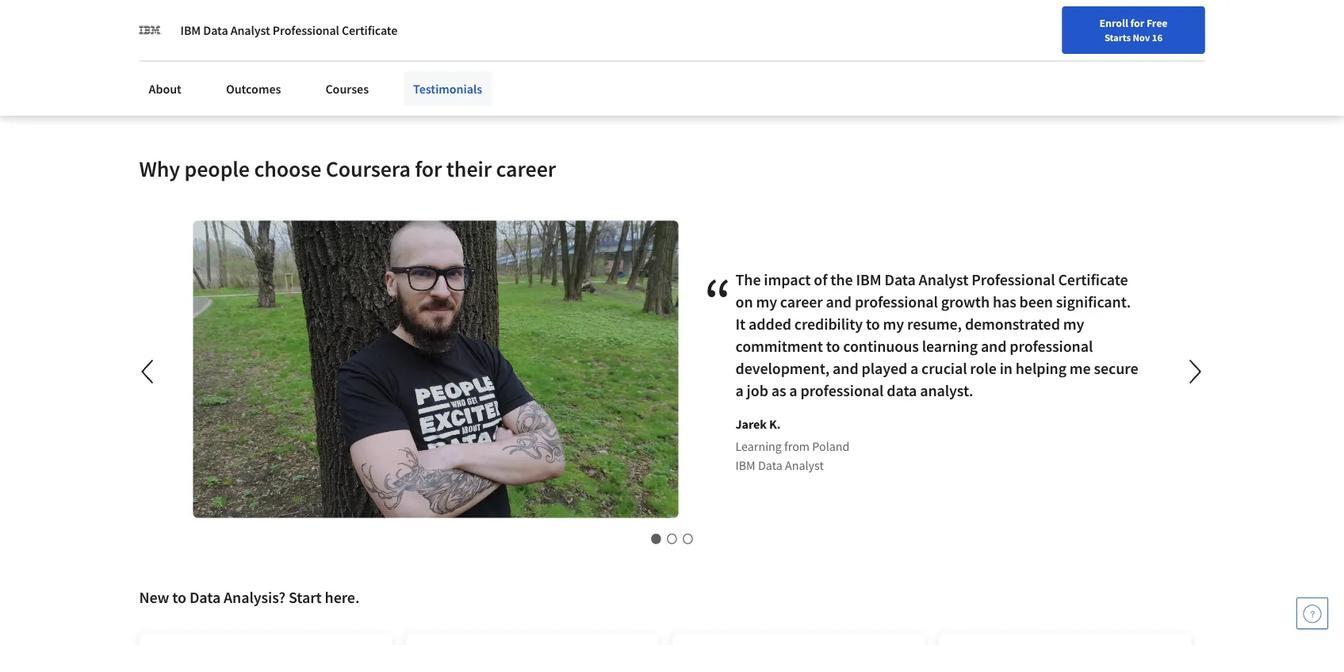 Task type: describe. For each thing, give the bounding box(es) containing it.
0 horizontal spatial for
[[415, 155, 442, 182]]

ibm for "
[[856, 270, 882, 290]]

1 horizontal spatial new
[[950, 50, 971, 64]]

nov
[[1133, 31, 1150, 44]]

continuous
[[843, 337, 919, 356]]

data left the analysis?
[[189, 588, 221, 607]]

impact
[[764, 270, 811, 290]]

significant.
[[1056, 292, 1131, 312]]

professional inside the '" the impact of the ibm data analyst professional certificate on my career and professional growth has been significant. it added credibility to my resume, demonstrated my commitment to continuous learning and professional development, and played a crucial role in helping me secure a job as a professional data analyst.'
[[972, 270, 1055, 290]]

degree
[[225, 13, 272, 32]]

commitment
[[736, 337, 823, 356]]

your
[[927, 50, 948, 64]]

coursera
[[326, 155, 411, 182]]

ibm image
[[139, 19, 161, 41]]

english
[[1040, 50, 1079, 65]]

the
[[831, 270, 853, 290]]

people
[[184, 155, 250, 182]]

and left played
[[833, 359, 859, 379]]

about
[[149, 81, 182, 97]]

for inside enroll for free starts nov 16
[[1130, 16, 1144, 30]]

certificate inside the this professional certificate has ace® recommendation. it is eligible for college credit at participating u.s. colleges and universities. note: the decision to accept specific credit recommendations is up to each institution.
[[317, 42, 372, 57]]

learn more link
[[454, 61, 515, 76]]

development,
[[736, 359, 830, 379]]

at
[[675, 42, 685, 57]]

for inside the this professional certificate has ace® recommendation. it is eligible for college credit at participating u.s. colleges and universities. note: the decision to accept specific credit recommendations is up to each institution.
[[584, 42, 599, 57]]

credibility
[[794, 314, 863, 334]]

ibm data analyst professional certificate
[[180, 22, 397, 38]]

1 vertical spatial professional
[[1010, 337, 1093, 356]]

to left accept on the right of the page
[[1017, 42, 1028, 57]]

to down credibility
[[826, 337, 840, 356]]

career
[[973, 50, 1003, 64]]

go to previous testimonial image
[[141, 360, 153, 384]]

starts
[[1105, 31, 1131, 44]]

testimonials
[[413, 81, 482, 97]]

recommendation.
[[424, 42, 519, 57]]

0 horizontal spatial a
[[736, 381, 744, 401]]

u.s.
[[758, 42, 779, 57]]

has inside the this professional certificate has ace® recommendation. it is eligible for college credit at participating u.s. colleges and universities. note: the decision to accept specific credit recommendations is up to each institution.
[[374, 42, 393, 57]]

"
[[704, 260, 732, 344]]

businesses
[[148, 8, 209, 24]]

to right up
[[352, 61, 363, 76]]

in
[[1000, 359, 1013, 379]]

growth
[[941, 292, 990, 312]]

specific
[[1068, 42, 1108, 57]]

resume,
[[907, 314, 962, 334]]

analysis?
[[224, 588, 286, 607]]

free
[[1147, 16, 1168, 30]]

role
[[970, 359, 997, 379]]

colleges
[[782, 42, 825, 57]]

this
[[225, 42, 247, 57]]

up
[[335, 61, 349, 76]]

outcomes
[[226, 81, 281, 97]]

" the impact of the ibm data analyst professional certificate on my career and professional growth has been significant. it added credibility to my resume, demonstrated my commitment to continuous learning and professional development, and played a crucial role in helping me secure a job as a professional data analyst.
[[704, 260, 1138, 401]]

recommendations
[[225, 61, 322, 76]]

jarek
[[736, 416, 767, 432]]

0 horizontal spatial ibm
[[180, 22, 201, 38]]

enroll for free starts nov 16
[[1100, 16, 1168, 44]]

0 horizontal spatial credit
[[275, 13, 315, 32]]

help center image
[[1303, 604, 1322, 623]]

analyst.
[[920, 381, 973, 401]]

learning
[[736, 438, 782, 454]]

accept
[[1031, 42, 1066, 57]]

ace®
[[396, 42, 422, 57]]

added
[[749, 314, 791, 334]]

0 vertical spatial certificate
[[342, 22, 397, 38]]

certificate inside the '" the impact of the ibm data analyst professional certificate on my career and professional growth has been significant. it added credibility to my resume, demonstrated my commitment to continuous learning and professional development, and played a crucial role in helping me secure a job as a professional data analyst.'
[[1058, 270, 1128, 290]]

of
[[814, 270, 827, 290]]

businesses link
[[125, 0, 216, 32]]

k.
[[769, 416, 781, 432]]

find
[[904, 50, 924, 64]]

decision
[[970, 42, 1015, 57]]

2 horizontal spatial credit
[[1111, 42, 1142, 57]]

the inside the '" the impact of the ibm data analyst professional certificate on my career and professional growth has been significant. it added credibility to my resume, demonstrated my commitment to continuous learning and professional development, and played a crucial role in helping me secure a job as a professional data analyst.'
[[736, 270, 761, 290]]

courses
[[325, 81, 369, 97]]

learning
[[922, 337, 978, 356]]

analyst for jarek
[[785, 458, 824, 473]]

on
[[736, 292, 753, 312]]

more
[[487, 61, 515, 76]]

why people choose coursera for their career
[[139, 155, 556, 182]]

as
[[771, 381, 786, 401]]

their
[[446, 155, 492, 182]]

job
[[747, 381, 768, 401]]



Task type: locate. For each thing, give the bounding box(es) containing it.
1 vertical spatial it
[[736, 314, 746, 334]]

professional inside the this professional certificate has ace® recommendation. it is eligible for college credit at participating u.s. colleges and universities. note: the decision to accept specific credit recommendations is up to each institution.
[[249, 42, 315, 57]]

for up nov
[[1130, 16, 1144, 30]]

poland
[[812, 438, 850, 454]]

0 vertical spatial ibm
[[180, 22, 201, 38]]

show notifications image
[[1130, 52, 1149, 71]]

ibm down learning
[[736, 458, 756, 473]]

0 vertical spatial eligible
[[318, 13, 367, 32]]

0 vertical spatial it
[[522, 42, 529, 57]]

from
[[784, 438, 810, 454]]

learn
[[454, 61, 484, 76]]

each
[[365, 61, 391, 76]]

1 vertical spatial for
[[584, 42, 599, 57]]

credit right the degree
[[275, 13, 315, 32]]

0 horizontal spatial it
[[522, 42, 529, 57]]

1 horizontal spatial the
[[948, 42, 968, 57]]

demonstrated
[[965, 314, 1060, 334]]

testimonials link
[[404, 71, 492, 106]]

for left college
[[584, 42, 599, 57]]

for
[[1130, 16, 1144, 30], [584, 42, 599, 57], [415, 155, 442, 182]]

2 vertical spatial professional
[[972, 270, 1055, 290]]

0 vertical spatial professional
[[273, 22, 339, 38]]

college
[[601, 42, 639, 57]]

2 horizontal spatial ibm
[[856, 270, 882, 290]]

2 horizontal spatial analyst
[[919, 270, 969, 290]]

0 vertical spatial for
[[1130, 16, 1144, 30]]

and up role
[[981, 337, 1007, 356]]

career down the impact
[[780, 292, 823, 312]]

data up this at top
[[203, 22, 228, 38]]

1 horizontal spatial for
[[584, 42, 599, 57]]

analyst for "
[[919, 270, 969, 290]]

professional up recommendations
[[273, 22, 339, 38]]

0 vertical spatial the
[[948, 42, 968, 57]]

professional down played
[[801, 381, 884, 401]]

1 horizontal spatial analyst
[[785, 458, 824, 473]]

ibm right ibm "icon"
[[180, 22, 201, 38]]

has inside the '" the impact of the ibm data analyst professional certificate on my career and professional growth has been significant. it added credibility to my resume, demonstrated my commitment to continuous learning and professional development, and played a crucial role in helping me secure a job as a professional data analyst.'
[[993, 292, 1016, 312]]

career
[[496, 155, 556, 182], [780, 292, 823, 312]]

me
[[1070, 359, 1091, 379]]

1 horizontal spatial my
[[883, 314, 904, 334]]

analyst up this at top
[[231, 22, 270, 38]]

it inside the this professional certificate has ace® recommendation. it is eligible for college credit at participating u.s. colleges and universities. note: the decision to accept specific credit recommendations is up to each institution.
[[522, 42, 529, 57]]

to up continuous
[[866, 314, 880, 334]]

1 vertical spatial new
[[139, 588, 169, 607]]

new to data analysis? start here.
[[139, 588, 359, 607]]

analyst inside jarek k. learning from poland ibm data analyst
[[785, 458, 824, 473]]

credit down enroll
[[1111, 42, 1142, 57]]

1 vertical spatial professional
[[249, 42, 315, 57]]

my right on
[[756, 292, 777, 312]]

credit
[[275, 13, 315, 32], [641, 42, 672, 57], [1111, 42, 1142, 57]]

certificate up up
[[317, 42, 372, 57]]

to
[[1017, 42, 1028, 57], [352, 61, 363, 76], [866, 314, 880, 334], [826, 337, 840, 356], [172, 588, 186, 607]]

0 vertical spatial new
[[950, 50, 971, 64]]

certificate up each
[[342, 22, 397, 38]]

been
[[1019, 292, 1053, 312]]

0 horizontal spatial has
[[374, 42, 393, 57]]

0 horizontal spatial analyst
[[231, 22, 270, 38]]

professional
[[855, 292, 938, 312], [1010, 337, 1093, 356], [801, 381, 884, 401]]

data inside the '" the impact of the ibm data analyst professional certificate on my career and professional growth has been significant. it added credibility to my resume, demonstrated my commitment to continuous learning and professional development, and played a crucial role in helping me secure a job as a professional data analyst.'
[[885, 270, 916, 290]]

a up data
[[910, 359, 918, 379]]

eligible up up
[[318, 13, 367, 32]]

helping
[[1016, 359, 1067, 379]]

for left the their
[[415, 155, 442, 182]]

data inside jarek k. learning from poland ibm data analyst
[[758, 458, 783, 473]]

1 horizontal spatial it
[[736, 314, 746, 334]]

0 vertical spatial professional
[[855, 292, 938, 312]]

played
[[862, 359, 907, 379]]

ibm inside the '" the impact of the ibm data analyst professional certificate on my career and professional growth has been significant. it added credibility to my resume, demonstrated my commitment to continuous learning and professional development, and played a crucial role in helping me secure a job as a professional data analyst.'
[[856, 270, 882, 290]]

0 horizontal spatial new
[[139, 588, 169, 607]]

1 horizontal spatial ibm
[[736, 458, 756, 473]]

1 vertical spatial analyst
[[919, 270, 969, 290]]

it right recommendation. at top
[[522, 42, 529, 57]]

0 vertical spatial analyst
[[231, 22, 270, 38]]

0 vertical spatial has
[[374, 42, 393, 57]]

0 horizontal spatial the
[[736, 270, 761, 290]]

my up continuous
[[883, 314, 904, 334]]

institution.
[[393, 61, 451, 76]]

find your new career link
[[896, 48, 1011, 67]]

professional up "resume,"
[[855, 292, 938, 312]]

career inside the '" the impact of the ibm data analyst professional certificate on my career and professional growth has been significant. it added credibility to my resume, demonstrated my commitment to continuous learning and professional development, and played a crucial role in helping me secure a job as a professional data analyst.'
[[780, 292, 823, 312]]

2 horizontal spatial for
[[1130, 16, 1144, 30]]

courses link
[[316, 71, 378, 106]]

analyst
[[231, 22, 270, 38], [919, 270, 969, 290], [785, 458, 824, 473]]

is left up
[[324, 61, 333, 76]]

data up "resume,"
[[885, 270, 916, 290]]

why
[[139, 155, 180, 182]]

1 vertical spatial the
[[736, 270, 761, 290]]

the right your
[[948, 42, 968, 57]]

is
[[532, 42, 540, 57], [324, 61, 333, 76]]

analyst inside the '" the impact of the ibm data analyst professional certificate on my career and professional growth has been significant. it added credibility to my resume, demonstrated my commitment to continuous learning and professional development, and played a crucial role in helping me secure a job as a professional data analyst.'
[[919, 270, 969, 290]]

choose
[[254, 155, 321, 182]]

professional up been
[[972, 270, 1055, 290]]

ace logo image
[[165, 11, 212, 59]]

new
[[950, 50, 971, 64], [139, 588, 169, 607]]

and right colleges
[[827, 42, 848, 57]]

ibm
[[180, 22, 201, 38], [856, 270, 882, 290], [736, 458, 756, 473]]

participating
[[688, 42, 756, 57]]

learn more
[[454, 61, 515, 76]]

None search field
[[226, 42, 607, 73]]

1 horizontal spatial has
[[993, 292, 1016, 312]]

credit left at
[[641, 42, 672, 57]]

1 horizontal spatial credit
[[641, 42, 672, 57]]

1 vertical spatial eligible
[[543, 42, 581, 57]]

2 horizontal spatial a
[[910, 359, 918, 379]]

the
[[948, 42, 968, 57], [736, 270, 761, 290]]

certificate
[[342, 22, 397, 38], [317, 42, 372, 57], [1058, 270, 1128, 290]]

is right recommendation. at top
[[532, 42, 540, 57]]

1 vertical spatial certificate
[[317, 42, 372, 57]]

1 horizontal spatial is
[[532, 42, 540, 57]]

go to previous testimonial image
[[130, 353, 167, 391]]

data
[[203, 22, 228, 38], [885, 270, 916, 290], [758, 458, 783, 473], [189, 588, 221, 607]]

data
[[887, 381, 917, 401]]

crucial
[[922, 359, 967, 379]]

1 vertical spatial career
[[780, 292, 823, 312]]

find your new career
[[904, 50, 1003, 64]]

a left job
[[736, 381, 744, 401]]

analyst up growth
[[919, 270, 969, 290]]

note:
[[917, 42, 945, 57]]

it
[[522, 42, 529, 57], [736, 314, 746, 334]]

eligible
[[318, 13, 367, 32], [543, 42, 581, 57]]

degree credit eligible
[[225, 13, 367, 32]]

here.
[[325, 588, 359, 607]]

my
[[756, 292, 777, 312], [883, 314, 904, 334], [1063, 314, 1084, 334]]

about link
[[139, 71, 191, 106]]

has
[[374, 42, 393, 57], [993, 292, 1016, 312]]

0 horizontal spatial career
[[496, 155, 556, 182]]

2 vertical spatial certificate
[[1058, 270, 1128, 290]]

1 horizontal spatial career
[[780, 292, 823, 312]]

ibm inside jarek k. learning from poland ibm data analyst
[[736, 458, 756, 473]]

2 vertical spatial for
[[415, 155, 442, 182]]

1 horizontal spatial a
[[789, 381, 797, 401]]

has up each
[[374, 42, 393, 57]]

universities.
[[850, 42, 914, 57]]

this professional certificate has ace® recommendation. it is eligible for college credit at participating u.s. colleges and universities. note: the decision to accept specific credit recommendations is up to each institution.
[[225, 42, 1142, 76]]

2 vertical spatial professional
[[801, 381, 884, 401]]

2 vertical spatial analyst
[[785, 458, 824, 473]]

certificate up the significant.
[[1058, 270, 1128, 290]]

go to next testimonial image
[[1177, 353, 1214, 391]]

my down the significant.
[[1063, 314, 1084, 334]]

ibm right the
[[856, 270, 882, 290]]

enroll
[[1100, 16, 1128, 30]]

data down learning
[[758, 458, 783, 473]]

0 horizontal spatial eligible
[[318, 13, 367, 32]]

outcomes link
[[216, 71, 291, 106]]

eligible inside the this professional certificate has ace® recommendation. it is eligible for college credit at participating u.s. colleges and universities. note: the decision to accept specific credit recommendations is up to each institution.
[[543, 42, 581, 57]]

jarek k. learning from poland ibm data analyst
[[736, 416, 850, 473]]

eligible left college
[[543, 42, 581, 57]]

and inside the this professional certificate has ace® recommendation. it is eligible for college credit at participating u.s. colleges and universities. note: the decision to accept specific credit recommendations is up to each institution.
[[827, 42, 848, 57]]

0 vertical spatial is
[[532, 42, 540, 57]]

professional up helping on the bottom right of the page
[[1010, 337, 1093, 356]]

career right the their
[[496, 155, 556, 182]]

and
[[827, 42, 848, 57], [826, 292, 852, 312], [981, 337, 1007, 356], [833, 359, 859, 379]]

start
[[289, 588, 322, 607]]

1 vertical spatial has
[[993, 292, 1016, 312]]

1 vertical spatial ibm
[[856, 270, 882, 290]]

analyst down from on the right of the page
[[785, 458, 824, 473]]

professional down ibm data analyst professional certificate
[[249, 42, 315, 57]]

2 horizontal spatial my
[[1063, 314, 1084, 334]]

has up 'demonstrated'
[[993, 292, 1016, 312]]

it inside the '" the impact of the ibm data analyst professional certificate on my career and professional growth has been significant. it added credibility to my resume, demonstrated my commitment to continuous learning and professional development, and played a crucial role in helping me secure a job as a professional data analyst.'
[[736, 314, 746, 334]]

2 vertical spatial ibm
[[736, 458, 756, 473]]

0 horizontal spatial is
[[324, 61, 333, 76]]

the up on
[[736, 270, 761, 290]]

a
[[910, 359, 918, 379], [736, 381, 744, 401], [789, 381, 797, 401]]

to left the analysis?
[[172, 588, 186, 607]]

the inside the this professional certificate has ace® recommendation. it is eligible for college credit at participating u.s. colleges and universities. note: the decision to accept specific credit recommendations is up to each institution.
[[948, 42, 968, 57]]

and down the
[[826, 292, 852, 312]]

1 horizontal spatial eligible
[[543, 42, 581, 57]]

1 vertical spatial is
[[324, 61, 333, 76]]

english button
[[1011, 32, 1107, 83]]

a right as
[[789, 381, 797, 401]]

0 horizontal spatial my
[[756, 292, 777, 312]]

16
[[1152, 31, 1163, 44]]

secure
[[1094, 359, 1138, 379]]

ibm for jarek
[[736, 458, 756, 473]]

slides element
[[168, 531, 1176, 547]]

it down on
[[736, 314, 746, 334]]

0 vertical spatial career
[[496, 155, 556, 182]]

professional
[[273, 22, 339, 38], [249, 42, 315, 57], [972, 270, 1055, 290]]



Task type: vqa. For each thing, say whether or not it's contained in the screenshot.
the Analysis?
yes



